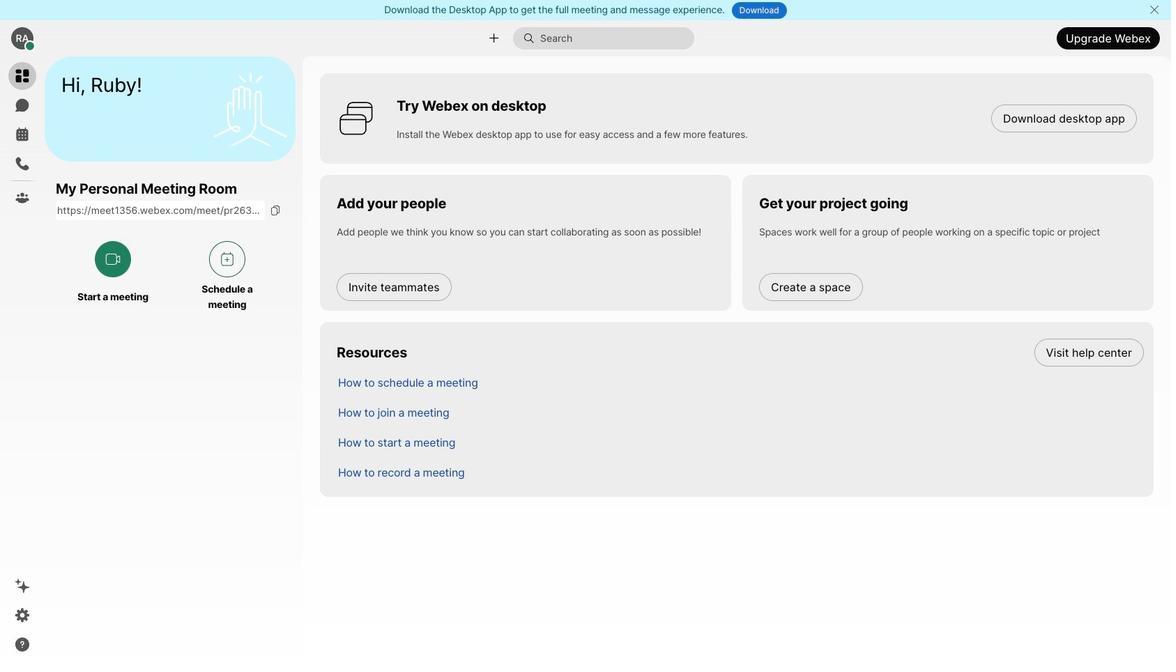 Task type: describe. For each thing, give the bounding box(es) containing it.
two hands high fiving image
[[209, 67, 292, 151]]

1 list item from the top
[[327, 338, 1154, 368]]



Task type: vqa. For each thing, say whether or not it's contained in the screenshot.
two hands high fiving image on the top of the page
yes



Task type: locate. For each thing, give the bounding box(es) containing it.
None text field
[[56, 201, 265, 221]]

2 list item from the top
[[327, 368, 1154, 398]]

4 list item from the top
[[327, 428, 1154, 458]]

5 list item from the top
[[327, 458, 1154, 488]]

navigation
[[0, 56, 45, 672]]

webex tab list
[[8, 62, 36, 212]]

3 list item from the top
[[327, 398, 1154, 428]]

cancel_16 image
[[1149, 4, 1160, 15]]

list item
[[327, 338, 1154, 368], [327, 368, 1154, 398], [327, 398, 1154, 428], [327, 428, 1154, 458], [327, 458, 1154, 488]]



